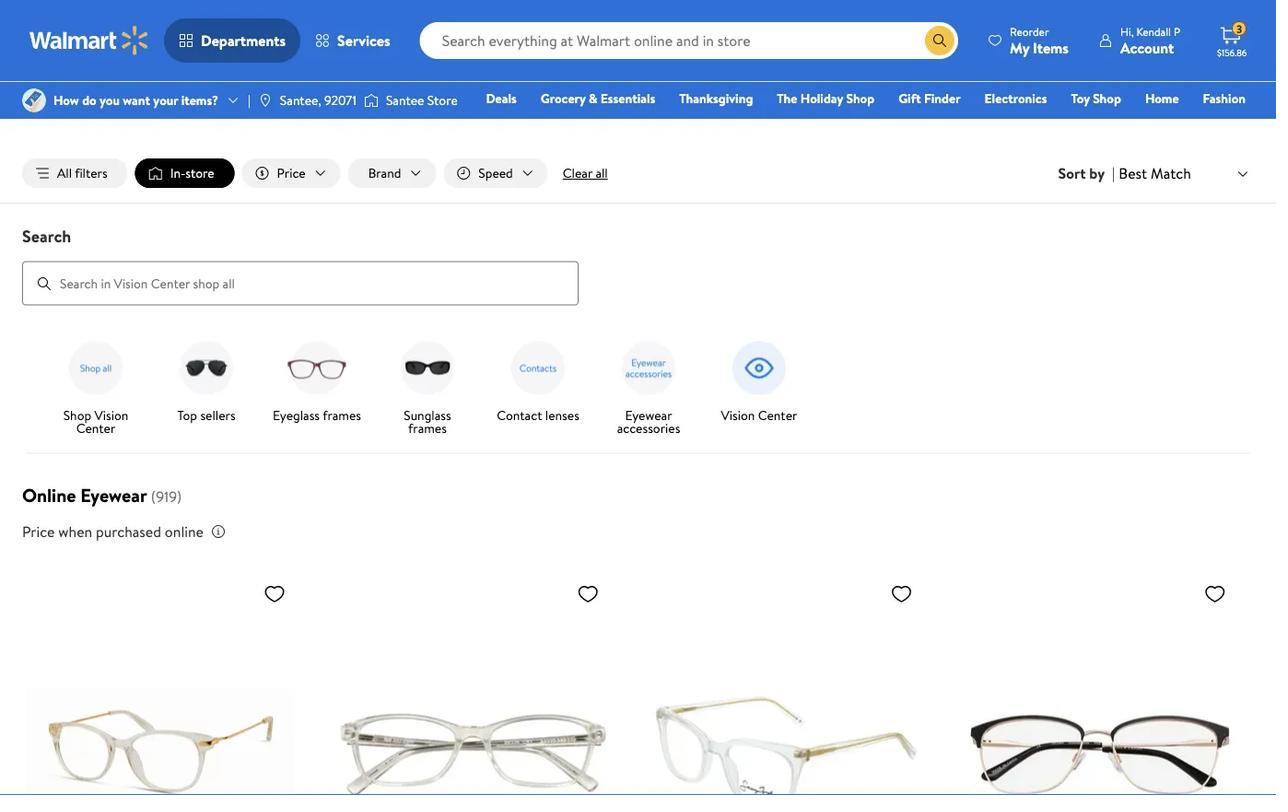 Task type: describe. For each thing, give the bounding box(es) containing it.
do
[[82, 91, 97, 109]]

search image
[[37, 276, 52, 291]]

gift
[[899, 89, 922, 107]]

items
[[1034, 37, 1069, 58]]

sunglass
[[404, 406, 451, 424]]

how
[[53, 91, 79, 109]]

all
[[57, 164, 72, 182]]

(919)
[[151, 486, 182, 507]]

vision center
[[721, 406, 798, 424]]

eyeglass frames image
[[284, 335, 350, 402]]

toy shop
[[1072, 89, 1122, 107]]

santee, 92071
[[280, 91, 357, 109]]

reorder
[[1010, 24, 1050, 39]]

eyeglass
[[273, 406, 320, 424]]

lenses
[[546, 406, 580, 424]]

santee
[[386, 91, 424, 109]]

| inside the sort and filter section element
[[1113, 163, 1116, 184]]

legal information image
[[211, 524, 226, 539]]

eyewear accessories
[[617, 406, 681, 437]]

reorder my items
[[1010, 24, 1069, 58]]

more.
[[677, 33, 718, 56]]

Search in Vision Center shop all search field
[[22, 261, 579, 306]]

debit
[[1136, 115, 1167, 133]]

add to favorites list, hard candy womens prescription glasses, highbrow image
[[1205, 582, 1227, 605]]

contact lenses link
[[490, 335, 586, 426]]

services
[[337, 30, 391, 51]]

online
[[22, 482, 76, 508]]

sort by |
[[1059, 163, 1116, 184]]

& inside 'link'
[[589, 89, 598, 107]]

my
[[1010, 37, 1030, 58]]

center inside vision center link
[[758, 406, 798, 424]]

the holiday shop link
[[769, 89, 883, 108]]

sort and filter section element
[[0, 144, 1277, 203]]

eyewear inside eyewear accessories
[[625, 406, 673, 424]]

top sellers
[[177, 406, 236, 424]]

account
[[1121, 37, 1175, 58]]

price for price when purchased online
[[22, 521, 55, 542]]

toy
[[1072, 89, 1090, 107]]

kendall
[[1137, 24, 1172, 39]]

price when purchased online
[[22, 521, 204, 542]]

all filters
[[57, 164, 108, 182]]

 image for how do you want your items?
[[22, 89, 46, 112]]

price button
[[242, 159, 341, 188]]

vision center image
[[726, 335, 793, 402]]

electronics
[[985, 89, 1048, 107]]

shop right toy
[[1093, 89, 1122, 107]]

store
[[428, 91, 458, 109]]

walmart+ link
[[1183, 114, 1255, 134]]

shop vision center link
[[48, 335, 144, 438]]

0 vertical spatial search search field
[[420, 22, 959, 59]]

one debit link
[[1097, 114, 1176, 134]]

contact lenses
[[497, 406, 580, 424]]

contact
[[497, 406, 543, 424]]

clear all button
[[556, 159, 616, 188]]

eyewear accessories image
[[616, 335, 682, 402]]

hi, kendall p account
[[1121, 24, 1181, 58]]

speed
[[479, 164, 513, 182]]

top sellers link
[[159, 335, 254, 426]]

registry
[[1034, 115, 1081, 133]]

0 horizontal spatial eyewear
[[80, 482, 147, 508]]

eyewear accessories link
[[601, 335, 697, 438]]

items?
[[181, 91, 218, 109]]

all
[[596, 164, 608, 182]]

home
[[1146, 89, 1180, 107]]

p
[[1174, 24, 1181, 39]]

3
[[1237, 21, 1243, 37]]

bio eyes women's be226 hibiscus crystal eyeglass frames image
[[339, 575, 607, 796]]

hi,
[[1121, 24, 1134, 39]]

top sellers image
[[173, 335, 240, 402]]

 image for santee, 92071
[[258, 93, 273, 108]]

grocery & essentials link
[[533, 89, 664, 108]]

deals link
[[478, 89, 525, 108]]

store
[[185, 164, 214, 182]]

best
[[1119, 163, 1148, 183]]

vision center link
[[712, 335, 808, 426]]

grocery & essentials
[[541, 89, 656, 107]]

sellers
[[200, 406, 236, 424]]

price for price
[[277, 164, 306, 182]]

speed button
[[444, 159, 548, 188]]

sunglass frames link
[[380, 335, 476, 438]]

thanksgiving
[[680, 89, 753, 107]]

0 vertical spatial &
[[662, 33, 673, 56]]



Task type: vqa. For each thing, say whether or not it's contained in the screenshot.
frames to the left
yes



Task type: locate. For each thing, give the bounding box(es) containing it.
walmart+
[[1191, 115, 1246, 133]]

0 horizontal spatial  image
[[22, 89, 46, 112]]

contact lenses image
[[505, 335, 572, 402]]

1 horizontal spatial price
[[277, 164, 306, 182]]

online
[[165, 521, 204, 542]]

 image
[[22, 89, 46, 112], [258, 93, 273, 108]]

home link
[[1138, 89, 1188, 108]]

shop eyewear & more.
[[559, 33, 718, 56]]

vision down shop vision center image
[[94, 406, 128, 424]]

shop vision center
[[63, 406, 128, 437]]

best match button
[[1116, 161, 1255, 186]]

1 horizontal spatial center
[[758, 406, 798, 424]]

1 horizontal spatial vision
[[721, 406, 755, 424]]

top
[[177, 406, 197, 424]]

online eyewear (919)
[[22, 482, 182, 508]]

search icon image
[[933, 33, 948, 48]]

sort
[[1059, 163, 1086, 184]]

1 vision from the left
[[94, 406, 128, 424]]

walmart vision center. shop eyewear and more. image
[[26, 0, 1251, 113]]

services button
[[301, 18, 405, 63]]

1 horizontal spatial frames
[[409, 419, 447, 437]]

fashion registry
[[1034, 89, 1246, 133]]

frames for eyeglass frames
[[323, 406, 361, 424]]

price
[[277, 164, 306, 182], [22, 521, 55, 542]]

clear all
[[563, 164, 608, 182]]

match
[[1151, 163, 1192, 183]]

1 horizontal spatial eyewear
[[625, 406, 673, 424]]

designer looks for less women's wop69 crystal/gold frames image
[[26, 575, 293, 796]]

registry link
[[1026, 114, 1089, 134]]

 image left santee,
[[258, 93, 273, 108]]

add to favorites list, sean john teacup image
[[891, 582, 913, 605]]

how do you want your items?
[[53, 91, 218, 109]]

in-store
[[170, 164, 214, 182]]

fashion link
[[1195, 89, 1255, 108]]

92071
[[325, 91, 357, 109]]

clear
[[563, 164, 593, 182]]

0 horizontal spatial price
[[22, 521, 55, 542]]

best match
[[1119, 163, 1192, 183]]

price left when at the left of the page
[[22, 521, 55, 542]]

eyewear up price when purchased online
[[80, 482, 147, 508]]

thanksgiving link
[[671, 89, 762, 108]]

brand button
[[348, 159, 436, 188]]

0 horizontal spatial center
[[76, 419, 116, 437]]

shop left eyewear
[[559, 33, 595, 56]]

eyewear down eyewear accessories image
[[625, 406, 673, 424]]

sunglass frames
[[404, 406, 451, 437]]

shop down shop vision center image
[[63, 406, 91, 424]]

1 vertical spatial eyewear
[[80, 482, 147, 508]]

want
[[123, 91, 150, 109]]

hard candy womens prescription glasses, highbrow image
[[967, 575, 1234, 796]]

frames down sunglass frames image
[[409, 419, 447, 437]]

finder
[[925, 89, 961, 107]]

1 vertical spatial price
[[22, 521, 55, 542]]

vision down vision center image
[[721, 406, 755, 424]]

0 horizontal spatial |
[[248, 91, 251, 109]]

search search field containing search
[[0, 225, 1277, 306]]

when
[[58, 521, 92, 542]]

one debit
[[1105, 115, 1167, 133]]

&
[[662, 33, 673, 56], [589, 89, 598, 107]]

2 vision from the left
[[721, 406, 755, 424]]

brand
[[368, 164, 401, 182]]

1 horizontal spatial |
[[1113, 163, 1116, 184]]

frames
[[323, 406, 361, 424], [409, 419, 447, 437]]

1 horizontal spatial  image
[[258, 93, 273, 108]]

santee,
[[280, 91, 321, 109]]

1 horizontal spatial &
[[662, 33, 673, 56]]

& right "grocery"
[[589, 89, 598, 107]]

your
[[153, 91, 178, 109]]

purchased
[[96, 521, 161, 542]]

1 vertical spatial &
[[589, 89, 598, 107]]

| right by
[[1113, 163, 1116, 184]]

walmart image
[[30, 26, 149, 55]]

santee store
[[386, 91, 458, 109]]

1 vertical spatial |
[[1113, 163, 1116, 184]]

electronics link
[[977, 89, 1056, 108]]

0 horizontal spatial &
[[589, 89, 598, 107]]

$156.86
[[1218, 46, 1248, 59]]

center down vision center image
[[758, 406, 798, 424]]

shop vision center image
[[63, 335, 129, 402]]

sunglass frames image
[[395, 335, 461, 402]]

shop right holiday
[[847, 89, 875, 107]]

0 horizontal spatial vision
[[94, 406, 128, 424]]

0 vertical spatial price
[[277, 164, 306, 182]]

deals
[[486, 89, 517, 107]]

| right items?
[[248, 91, 251, 109]]

center
[[758, 406, 798, 424], [76, 419, 116, 437]]

sean john teacup image
[[653, 575, 921, 796]]

in-store button
[[135, 159, 235, 188]]

the
[[777, 89, 798, 107]]

center down shop vision center image
[[76, 419, 116, 437]]

|
[[248, 91, 251, 109], [1113, 163, 1116, 184]]

center inside shop vision center
[[76, 419, 116, 437]]

fashion
[[1204, 89, 1246, 107]]

eyewear
[[599, 33, 658, 56]]

gift finder
[[899, 89, 961, 107]]

0 vertical spatial eyewear
[[625, 406, 673, 424]]

add to favorites list, bio eyes women's be226 hibiscus crystal eyeglass frames image
[[577, 582, 599, 605]]

vision inside shop vision center
[[94, 406, 128, 424]]

in-
[[170, 164, 185, 182]]

departments button
[[164, 18, 301, 63]]

add to favorites list, designer looks for less women's wop69 crystal/gold frames image
[[264, 582, 286, 605]]

you
[[100, 91, 120, 109]]

frames inside sunglass frames
[[409, 419, 447, 437]]

frames for sunglass frames
[[409, 419, 447, 437]]

shop inside shop vision center
[[63, 406, 91, 424]]

eyeglass frames
[[273, 406, 361, 424]]

 image
[[364, 91, 379, 110]]

holiday
[[801, 89, 844, 107]]

frames right eyeglass
[[323, 406, 361, 424]]

1 vertical spatial search search field
[[0, 225, 1277, 306]]

accessories
[[617, 419, 681, 437]]

Search search field
[[420, 22, 959, 59], [0, 225, 1277, 306]]

Walmart Site-Wide search field
[[420, 22, 959, 59]]

one
[[1105, 115, 1133, 133]]

price down santee,
[[277, 164, 306, 182]]

by
[[1090, 163, 1105, 184]]

price inside dropdown button
[[277, 164, 306, 182]]

the holiday shop
[[777, 89, 875, 107]]

essentials
[[601, 89, 656, 107]]

shop
[[559, 33, 595, 56], [847, 89, 875, 107], [1093, 89, 1122, 107], [63, 406, 91, 424]]

eyeglass frames link
[[269, 335, 365, 426]]

search
[[22, 225, 71, 248]]

& left "more."
[[662, 33, 673, 56]]

0 horizontal spatial frames
[[323, 406, 361, 424]]

 image left how
[[22, 89, 46, 112]]

0 vertical spatial |
[[248, 91, 251, 109]]

gift finder link
[[891, 89, 969, 108]]

departments
[[201, 30, 286, 51]]



